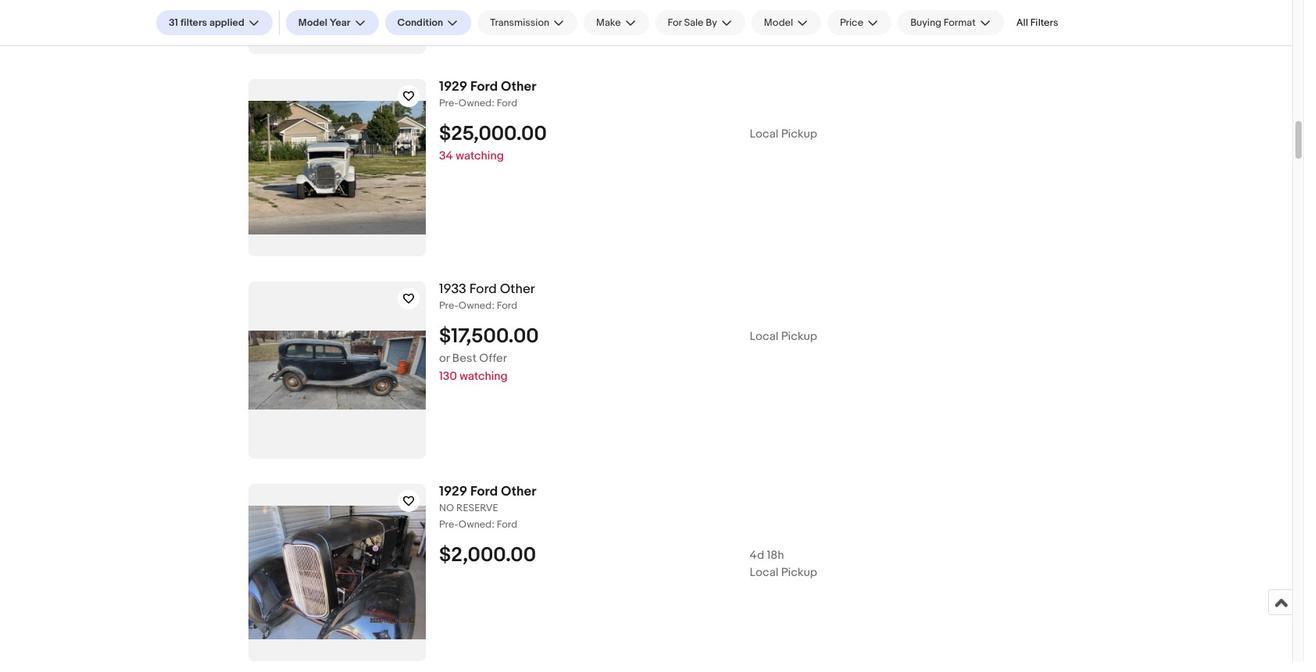 Task type: describe. For each thing, give the bounding box(es) containing it.
1929 ford other image for text field containing pre-owned
[[249, 101, 426, 234]]

: inside 1929 ford other no reserve pre-owned : ford
[[492, 518, 495, 531]]

applied
[[209, 16, 245, 29]]

buying format button
[[898, 10, 1004, 35]]

1933 ford other image
[[249, 330, 426, 410]]

model year
[[298, 16, 351, 29]]

no
[[439, 502, 454, 514]]

1929 ford other no reserve pre-owned : ford
[[439, 484, 537, 531]]

format
[[944, 16, 976, 29]]

none text field containing pre-owned
[[439, 97, 1216, 110]]

filters
[[1031, 16, 1059, 29]]

31 filters applied button
[[156, 10, 273, 35]]

all filters button
[[1010, 10, 1065, 35]]

1933 ford other pre-owned : ford
[[439, 281, 535, 312]]

pickup inside 4d 18h local pickup
[[781, 565, 818, 580]]

owned for $25,000.00
[[459, 97, 492, 109]]

local for local pickup or best offer 130 watching
[[750, 329, 779, 344]]

model button
[[752, 10, 822, 35]]

sale
[[684, 16, 704, 29]]

pickup for local pickup 34 watching
[[781, 126, 818, 141]]

1932 ford roadster image
[[249, 0, 426, 42]]

1929 ford other pre-owned : ford
[[439, 79, 537, 109]]

pickup for local pickup or best offer 130 watching
[[781, 329, 818, 344]]

NO RESERVE text field
[[439, 502, 1216, 515]]

or
[[439, 351, 450, 366]]

$2,000.00
[[439, 543, 536, 567]]

$25,000.00
[[439, 122, 547, 146]]

other for $25,000.00
[[501, 79, 537, 95]]

price button
[[828, 10, 892, 35]]

model for model year
[[298, 16, 328, 29]]

local inside 4d 18h local pickup
[[750, 565, 779, 580]]

other inside 1929 ford other no reserve pre-owned : ford
[[501, 484, 537, 500]]

for
[[668, 16, 682, 29]]

transmission
[[490, 16, 550, 29]]

watching inside local pickup 34 watching
[[456, 148, 504, 163]]

pre- for $25,000.00
[[439, 97, 459, 109]]

31 filters applied
[[169, 16, 245, 29]]



Task type: vqa. For each thing, say whether or not it's contained in the screenshot.
the bottom :
yes



Task type: locate. For each thing, give the bounding box(es) containing it.
offer
[[479, 351, 507, 366]]

1 vertical spatial 1929 ford other link
[[439, 484, 1216, 500]]

1929
[[439, 79, 468, 95], [439, 484, 468, 500]]

watching down offer
[[460, 369, 508, 384]]

2 vertical spatial owned
[[459, 518, 492, 531]]

model for model
[[764, 16, 793, 29]]

all filters
[[1017, 16, 1059, 29]]

4d 18h local pickup
[[750, 548, 818, 580]]

model left year at the top
[[298, 16, 328, 29]]

: for $25,000.00
[[492, 97, 495, 109]]

1929 ford other link down price
[[439, 79, 1216, 95]]

pickup
[[781, 126, 818, 141], [781, 329, 818, 344], [781, 565, 818, 580]]

reserve
[[457, 502, 498, 514]]

2 pre- from the top
[[439, 299, 459, 312]]

3 owned from the top
[[459, 518, 492, 531]]

: up $17,500.00
[[492, 299, 495, 312]]

2 local from the top
[[750, 329, 779, 344]]

3 pre- from the top
[[439, 518, 459, 531]]

by
[[706, 16, 718, 29]]

0 vertical spatial 1929 ford other link
[[439, 79, 1216, 95]]

0 vertical spatial 1929
[[439, 79, 468, 95]]

2 1929 ford other link from the top
[[439, 484, 1216, 500]]

3 : from the top
[[492, 518, 495, 531]]

1 vertical spatial other
[[500, 281, 535, 297]]

pickup inside local pickup or best offer 130 watching
[[781, 329, 818, 344]]

watching inside local pickup or best offer 130 watching
[[460, 369, 508, 384]]

1 pre- from the top
[[439, 97, 459, 109]]

owned inside the 1933 ford other pre-owned : ford
[[459, 299, 492, 312]]

1929 ford other image
[[249, 101, 426, 234], [249, 506, 426, 639]]

owned inside 1929 ford other pre-owned : ford
[[459, 97, 492, 109]]

0 vertical spatial local
[[750, 126, 779, 141]]

other up $2,000.00
[[501, 484, 537, 500]]

pre- down no
[[439, 518, 459, 531]]

transmission button
[[478, 10, 578, 35]]

watching down $25,000.00
[[456, 148, 504, 163]]

condition
[[398, 16, 443, 29]]

1933
[[439, 281, 467, 297]]

other for $17,500.00
[[500, 281, 535, 297]]

1 vertical spatial pickup
[[781, 329, 818, 344]]

$17,500.00
[[439, 324, 539, 348]]

4d
[[750, 548, 765, 563]]

buying
[[911, 16, 942, 29]]

1 owned from the top
[[459, 97, 492, 109]]

year
[[330, 16, 351, 29]]

2 owned from the top
[[459, 299, 492, 312]]

1929 inside 1929 ford other no reserve pre-owned : ford
[[439, 484, 468, 500]]

all
[[1017, 16, 1029, 29]]

pre- inside the 1933 ford other pre-owned : ford
[[439, 299, 459, 312]]

0 vertical spatial pickup
[[781, 126, 818, 141]]

: for $17,500.00
[[492, 299, 495, 312]]

34
[[439, 148, 453, 163]]

pickup inside local pickup 34 watching
[[781, 126, 818, 141]]

None text field
[[439, 97, 1216, 110]]

2 vertical spatial pickup
[[781, 565, 818, 580]]

condition button
[[385, 10, 471, 35]]

18h
[[767, 548, 784, 563]]

2 1929 from the top
[[439, 484, 468, 500]]

2 vertical spatial local
[[750, 565, 779, 580]]

price
[[840, 16, 864, 29]]

3 local from the top
[[750, 565, 779, 580]]

None text field
[[439, 299, 1216, 313], [439, 518, 1216, 531], [439, 299, 1216, 313], [439, 518, 1216, 531]]

1929 inside 1929 ford other pre-owned : ford
[[439, 79, 468, 95]]

for sale by button
[[656, 10, 746, 35]]

1929 for 1929 ford other pre-owned : ford
[[439, 79, 468, 95]]

: inside 1929 ford other pre-owned : ford
[[492, 97, 495, 109]]

1 vertical spatial 1929 ford other image
[[249, 506, 426, 639]]

0 horizontal spatial model
[[298, 16, 328, 29]]

1 1929 from the top
[[439, 79, 468, 95]]

model year button
[[286, 10, 379, 35]]

1929 up no
[[439, 484, 468, 500]]

2 pickup from the top
[[781, 329, 818, 344]]

pre- up 34 on the top of the page
[[439, 97, 459, 109]]

1 vertical spatial local
[[750, 329, 779, 344]]

:
[[492, 97, 495, 109], [492, 299, 495, 312], [492, 518, 495, 531]]

other inside the 1933 ford other pre-owned : ford
[[500, 281, 535, 297]]

buying format
[[911, 16, 976, 29]]

1 1929 ford other link from the top
[[439, 79, 1216, 95]]

: inside the 1933 ford other pre-owned : ford
[[492, 299, 495, 312]]

2 model from the left
[[764, 16, 793, 29]]

130
[[439, 369, 457, 384]]

local
[[750, 126, 779, 141], [750, 329, 779, 344], [750, 565, 779, 580]]

1 : from the top
[[492, 97, 495, 109]]

local pickup 34 watching
[[439, 126, 818, 163]]

1 vertical spatial 1929
[[439, 484, 468, 500]]

other up $25,000.00
[[501, 79, 537, 95]]

0 vertical spatial other
[[501, 79, 537, 95]]

pre-
[[439, 97, 459, 109], [439, 299, 459, 312], [439, 518, 459, 531]]

1929 for 1929 ford other no reserve pre-owned : ford
[[439, 484, 468, 500]]

1 model from the left
[[298, 16, 328, 29]]

1 vertical spatial pre-
[[439, 299, 459, 312]]

2 vertical spatial :
[[492, 518, 495, 531]]

1929 ford other image for the no reserve text box
[[249, 506, 426, 639]]

model right 'by'
[[764, 16, 793, 29]]

local inside local pickup 34 watching
[[750, 126, 779, 141]]

owned down reserve
[[459, 518, 492, 531]]

0 vertical spatial 1929 ford other image
[[249, 101, 426, 234]]

2 vertical spatial pre-
[[439, 518, 459, 531]]

for sale by
[[668, 16, 718, 29]]

0 vertical spatial owned
[[459, 97, 492, 109]]

make
[[597, 16, 621, 29]]

owned up $25,000.00
[[459, 97, 492, 109]]

other up $17,500.00
[[500, 281, 535, 297]]

2 vertical spatial other
[[501, 484, 537, 500]]

pre- inside 1929 ford other pre-owned : ford
[[439, 97, 459, 109]]

watching
[[456, 148, 504, 163], [460, 369, 508, 384]]

1 vertical spatial :
[[492, 299, 495, 312]]

other inside 1929 ford other pre-owned : ford
[[501, 79, 537, 95]]

local for local pickup 34 watching
[[750, 126, 779, 141]]

0 vertical spatial :
[[492, 97, 495, 109]]

other
[[501, 79, 537, 95], [500, 281, 535, 297], [501, 484, 537, 500]]

owned inside 1929 ford other no reserve pre-owned : ford
[[459, 518, 492, 531]]

1 vertical spatial owned
[[459, 299, 492, 312]]

1 vertical spatial watching
[[460, 369, 508, 384]]

1929 ford other link up the no reserve text box
[[439, 484, 1216, 500]]

: down reserve
[[492, 518, 495, 531]]

1929 ford other link
[[439, 79, 1216, 95], [439, 484, 1216, 500]]

owned down 1933
[[459, 299, 492, 312]]

best
[[452, 351, 477, 366]]

2 1929 ford other image from the top
[[249, 506, 426, 639]]

1 local from the top
[[750, 126, 779, 141]]

owned for $17,500.00
[[459, 299, 492, 312]]

1 horizontal spatial model
[[764, 16, 793, 29]]

3 pickup from the top
[[781, 565, 818, 580]]

local pickup or best offer 130 watching
[[439, 329, 818, 384]]

ford
[[471, 79, 498, 95], [497, 97, 518, 109], [470, 281, 497, 297], [497, 299, 518, 312], [471, 484, 498, 500], [497, 518, 518, 531]]

0 vertical spatial pre-
[[439, 97, 459, 109]]

model
[[298, 16, 328, 29], [764, 16, 793, 29]]

0 vertical spatial watching
[[456, 148, 504, 163]]

31
[[169, 16, 178, 29]]

local inside local pickup or best offer 130 watching
[[750, 329, 779, 344]]

1 pickup from the top
[[781, 126, 818, 141]]

make button
[[584, 10, 649, 35]]

2 : from the top
[[492, 299, 495, 312]]

owned
[[459, 97, 492, 109], [459, 299, 492, 312], [459, 518, 492, 531]]

pre- inside 1929 ford other no reserve pre-owned : ford
[[439, 518, 459, 531]]

filters
[[181, 16, 207, 29]]

1933 ford other link
[[439, 281, 1216, 298]]

pre- down 1933
[[439, 299, 459, 312]]

pre- for $17,500.00
[[439, 299, 459, 312]]

1 1929 ford other image from the top
[[249, 101, 426, 234]]

1929 up $25,000.00
[[439, 79, 468, 95]]

: up $25,000.00
[[492, 97, 495, 109]]



